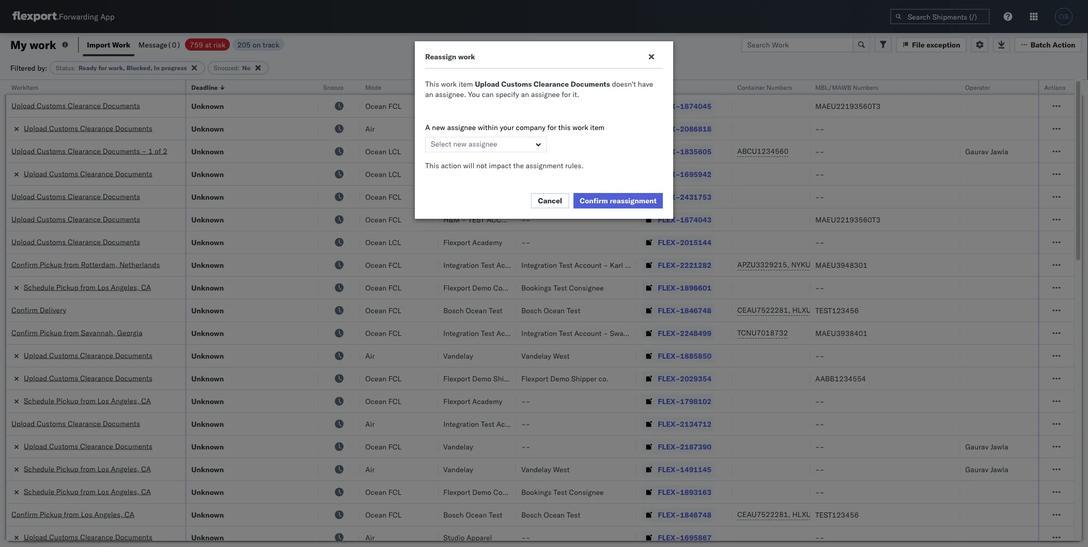 Task type: locate. For each thing, give the bounding box(es) containing it.
integration for integration test account - karl lagerfeld
[[443, 261, 479, 270]]

2 1846748 from the top
[[680, 511, 712, 520]]

resize handle column header for client name button
[[504, 80, 516, 548]]

gaurav for flex-2187390
[[965, 443, 989, 452]]

1 ceau7522281, from the top
[[737, 306, 790, 315]]

assignee.
[[435, 90, 466, 99]]

1 vertical spatial for
[[562, 90, 571, 99]]

0 vertical spatial studio
[[443, 170, 465, 179]]

1 lcl from the top
[[388, 147, 401, 156]]

1 vertical spatial maeu22193560t3
[[815, 215, 881, 224]]

ca for flex-1898601
[[141, 283, 151, 292]]

fcl
[[388, 102, 402, 111], [388, 192, 402, 202], [388, 215, 402, 224], [388, 261, 402, 270], [388, 283, 402, 292], [388, 306, 402, 315], [388, 329, 402, 338], [388, 374, 402, 383], [388, 397, 402, 406], [388, 443, 402, 452], [388, 488, 402, 497], [388, 511, 402, 520]]

reassign work
[[425, 52, 475, 61]]

savannah,
[[81, 328, 115, 337]]

0 vertical spatial gaurav
[[965, 147, 989, 156]]

confirm inside confirm delivery link
[[11, 306, 38, 315]]

1 schedule pickup from los angeles, ca link from the top
[[24, 282, 151, 293]]

1 ceau7522281, hlxu6269489, hlxu8034992 from the top
[[737, 306, 898, 315]]

2 swarovski from the left
[[610, 329, 643, 338]]

confirm inside "confirm reassignment" button
[[580, 196, 608, 205]]

10 flex- from the top
[[658, 306, 680, 315]]

2 vertical spatial gaurav
[[965, 465, 989, 474]]

1 maeu22193560t3 from the top
[[815, 102, 881, 111]]

-
[[815, 124, 820, 133], [820, 124, 824, 133], [142, 146, 146, 156], [521, 147, 526, 156], [526, 147, 530, 156], [815, 147, 820, 156], [820, 147, 824, 156], [521, 170, 526, 179], [526, 170, 530, 179], [815, 170, 820, 179], [820, 170, 824, 179], [521, 192, 526, 202], [526, 192, 530, 202], [815, 192, 820, 202], [820, 192, 824, 202], [462, 215, 466, 224], [521, 215, 526, 224], [526, 215, 530, 224], [521, 238, 526, 247], [526, 238, 530, 247], [815, 238, 820, 247], [820, 238, 824, 247], [526, 261, 530, 270], [604, 261, 608, 270], [815, 283, 820, 292], [820, 283, 824, 292], [526, 329, 530, 338], [604, 329, 608, 338], [815, 352, 820, 361], [820, 352, 824, 361], [521, 397, 526, 406], [526, 397, 530, 406], [815, 397, 820, 406], [820, 397, 824, 406], [521, 420, 526, 429], [526, 420, 530, 429], [526, 420, 530, 429], [815, 420, 820, 429], [820, 420, 824, 429], [521, 443, 526, 452], [526, 443, 530, 452], [815, 443, 820, 452], [820, 443, 824, 452], [815, 465, 820, 474], [820, 465, 824, 474], [815, 488, 820, 497], [820, 488, 824, 497], [521, 534, 526, 543], [526, 534, 530, 543], [815, 534, 820, 543], [820, 534, 824, 543]]

upload customs clearance documents - 1 of 2 button
[[11, 146, 168, 157]]

1846748 down 1898601
[[680, 306, 712, 315]]

1 horizontal spatial numbers
[[853, 83, 879, 91]]

2 vertical spatial ocean lcl
[[365, 238, 401, 247]]

vandelay west down ag
[[521, 465, 570, 474]]

flex- up flex-2187390
[[658, 420, 680, 429]]

schedule pickup from los angeles, ca link for flex-1491145
[[24, 464, 151, 475]]

: left ready
[[74, 64, 76, 72]]

flex- up the flex-1695942
[[658, 147, 680, 156]]

clearance inside button
[[68, 146, 101, 156]]

10 resize handle column header from the left
[[1026, 80, 1038, 548]]

assignee up select new assignee
[[447, 123, 476, 132]]

ocean lcl
[[365, 147, 401, 156], [365, 170, 401, 179], [365, 238, 401, 247]]

1 vandelay west from the top
[[521, 352, 570, 361]]

item up you
[[459, 80, 473, 89]]

3 ocean lcl from the top
[[365, 238, 401, 247]]

vandelay west for flex-1491145
[[521, 465, 570, 474]]

1 horizontal spatial lagerfeld
[[625, 261, 656, 270]]

1 vertical spatial new
[[453, 140, 467, 149]]

1 vertical spatial item
[[590, 123, 605, 132]]

4 schedule pickup from los angeles, ca link from the top
[[24, 487, 151, 497]]

flex-1846748 up flex-2248499
[[658, 306, 712, 315]]

1 studio apparel from the top
[[443, 170, 492, 179]]

1 resize handle column header from the left
[[173, 80, 185, 548]]

0 horizontal spatial numbers
[[767, 83, 792, 91]]

consignee button
[[516, 81, 626, 91]]

1 horizontal spatial shipper
[[571, 374, 597, 383]]

5 fcl from the top
[[388, 283, 402, 292]]

0 vertical spatial new
[[432, 123, 445, 132]]

hlxu6269489, for confirm pickup from los angeles, ca
[[792, 511, 845, 520]]

schedule pickup from los angeles, ca for flex-1491145
[[24, 465, 151, 474]]

air for integration
[[365, 420, 375, 429]]

0 vertical spatial this
[[425, 80, 439, 89]]

for left the this
[[547, 123, 556, 132]]

west
[[553, 352, 570, 361], [553, 465, 570, 474]]

flex- down flex-1898601
[[658, 306, 680, 315]]

from for flex-1798102's schedule pickup from los angeles, ca link
[[80, 397, 96, 406]]

angeles, for flex-1898601
[[111, 283, 139, 292]]

schedule for flex-1491145
[[24, 465, 54, 474]]

flex-1846748 for confirm delivery
[[658, 306, 712, 315]]

0 vertical spatial flexport academy
[[443, 238, 502, 247]]

0 horizontal spatial item
[[459, 80, 473, 89]]

flexport demo consignee for flex-1898601
[[443, 283, 528, 292]]

clearance
[[534, 80, 569, 89], [68, 101, 101, 110], [80, 124, 113, 133], [68, 146, 101, 156], [80, 169, 113, 178], [68, 192, 101, 201], [68, 215, 101, 224], [68, 237, 101, 246], [80, 351, 113, 360], [80, 374, 113, 383], [68, 419, 101, 428], [80, 442, 113, 451], [80, 533, 113, 542]]

1 vertical spatial apparel
[[467, 534, 492, 543]]

maeu3938401
[[815, 329, 868, 338]]

2 flex-1846748 from the top
[[658, 511, 712, 520]]

11 resize handle column header from the left
[[1062, 80, 1074, 548]]

this left the client
[[425, 80, 439, 89]]

schedule pickup from los angeles, ca for flex-1798102
[[24, 397, 151, 406]]

0 horizontal spatial swarovski
[[532, 329, 565, 338]]

1 vertical spatial studio apparel
[[443, 534, 492, 543]]

5 air from the top
[[365, 534, 375, 543]]

flex- up flex-2221282
[[658, 238, 680, 247]]

2 studio from the top
[[443, 534, 465, 543]]

2 academy from the top
[[472, 397, 502, 406]]

2015144
[[680, 238, 712, 247]]

los
[[97, 283, 109, 292], [97, 397, 109, 406], [97, 465, 109, 474], [97, 488, 109, 497], [81, 510, 92, 519]]

1 horizontal spatial an
[[521, 90, 529, 99]]

1 vertical spatial ceau7522281,
[[737, 511, 790, 520]]

air for bookings
[[365, 124, 375, 133]]

los inside confirm pickup from los angeles, ca link
[[81, 510, 92, 519]]

1 vertical spatial this
[[425, 161, 439, 170]]

assignee for a new assignee within your company for this work item
[[447, 123, 476, 132]]

2 vertical spatial assignee
[[469, 140, 497, 149]]

from for confirm pickup from rotterdam, netherlands link
[[64, 260, 79, 269]]

work up assignee.
[[441, 80, 457, 89]]

bookings
[[443, 124, 474, 133], [521, 124, 552, 133], [521, 283, 552, 292], [521, 488, 552, 497]]

4 air from the top
[[365, 465, 375, 474]]

academy down h&m - test account
[[472, 238, 502, 247]]

flex- down flex-2029354
[[658, 397, 680, 406]]

0 vertical spatial west
[[553, 352, 570, 361]]

: for snoozed
[[238, 64, 240, 72]]

west down ag
[[553, 465, 570, 474]]

numbers right 'mbl/mawb'
[[853, 83, 879, 91]]

schedule pickup from los angeles, ca link
[[24, 282, 151, 293], [24, 396, 151, 406], [24, 464, 151, 475], [24, 487, 151, 497]]

0 horizontal spatial shipper
[[493, 374, 519, 383]]

assignee down within
[[469, 140, 497, 149]]

flex- up the flex-1798102
[[658, 374, 680, 383]]

maeu22193560t3 up maeu3948301
[[815, 215, 881, 224]]

0 vertical spatial apparel
[[467, 170, 492, 179]]

2 ceau7522281, hlxu6269489, hlxu8034992 from the top
[[737, 511, 898, 520]]

1 vertical spatial ocean lcl
[[365, 170, 401, 179]]

west up the "flexport demo shipper co."
[[553, 352, 570, 361]]

item
[[459, 80, 473, 89], [590, 123, 605, 132]]

1 vertical spatial flex-1846748
[[658, 511, 712, 520]]

numbers inside button
[[767, 83, 792, 91]]

flex-2248499 button
[[641, 326, 714, 341], [641, 326, 714, 341]]

2 schedule pickup from los angeles, ca link from the top
[[24, 396, 151, 406]]

gaurav for flex-1491145
[[965, 465, 989, 474]]

resize handle column header for mode button
[[426, 80, 438, 548]]

from inside "button"
[[64, 260, 79, 269]]

hlxu6269489,
[[792, 306, 845, 315], [792, 511, 845, 520]]

1 vertical spatial gaurav
[[965, 443, 989, 452]]

3 schedule from the top
[[24, 465, 54, 474]]

confirm inside confirm pickup from los angeles, ca link
[[11, 510, 38, 519]]

confirm pickup from savannah, georgia link
[[11, 328, 142, 338]]

flex- down flex-2134712
[[658, 443, 680, 452]]

: left no
[[238, 64, 240, 72]]

new for select
[[453, 140, 467, 149]]

2 ceau7522281, from the top
[[737, 511, 790, 520]]

lcl
[[388, 147, 401, 156], [388, 170, 401, 179], [388, 238, 401, 247]]

1 integration test account - swarovski from the left
[[443, 329, 565, 338]]

6 resize handle column header from the left
[[624, 80, 636, 548]]

documents inside button
[[103, 146, 140, 156]]

batch action button
[[1015, 37, 1082, 52]]

flex- down flex-1893163
[[658, 534, 680, 543]]

759
[[190, 40, 203, 49]]

confirm pickup from los angeles, ca link
[[11, 510, 134, 520]]

jawla
[[991, 147, 1008, 156], [991, 443, 1008, 452], [991, 465, 1008, 474]]

2 jawla from the top
[[991, 443, 1008, 452]]

1 horizontal spatial karl
[[610, 261, 623, 270]]

flex- up flex-2431753
[[658, 170, 680, 179]]

snoozed : no
[[214, 64, 251, 72]]

17 flex- from the top
[[658, 465, 680, 474]]

0 vertical spatial flexport demo consignee
[[443, 283, 528, 292]]

0 vertical spatial test123456
[[815, 306, 859, 315]]

resize handle column header for consignee "button"
[[624, 80, 636, 548]]

filtered
[[10, 63, 35, 72]]

1 ocean lcl from the top
[[365, 147, 401, 156]]

0 vertical spatial jawla
[[991, 147, 1008, 156]]

0 vertical spatial ocean lcl
[[365, 147, 401, 156]]

3 jawla from the top
[[991, 465, 1008, 474]]

upload customs clearance documents button for flexport academy
[[11, 237, 140, 248]]

resize handle column header for container numbers button
[[798, 80, 810, 548]]

2 hlxu8034992 from the top
[[847, 511, 898, 520]]

1 flexport academy from the top
[[443, 238, 502, 247]]

pickup for schedule pickup from los angeles, ca link related to flex-1893163
[[56, 488, 79, 497]]

new right a
[[432, 123, 445, 132]]

confirm for confirm pickup from savannah, georgia
[[11, 328, 38, 337]]

0 vertical spatial academy
[[472, 238, 502, 247]]

0 horizontal spatial :
[[74, 64, 76, 72]]

3 gaurav jawla from the top
[[965, 465, 1008, 474]]

2 lcl from the top
[[388, 170, 401, 179]]

1 vertical spatial 1846748
[[680, 511, 712, 520]]

1 flex-1846748 from the top
[[658, 306, 712, 315]]

2 resize handle column header from the left
[[306, 80, 318, 548]]

1 vertical spatial flexport academy
[[443, 397, 502, 406]]

this
[[558, 123, 571, 132]]

an down this work item upload customs clearance documents
[[521, 90, 529, 99]]

karl
[[532, 261, 545, 270], [610, 261, 623, 270]]

an left assignee.
[[425, 90, 433, 99]]

file exception
[[912, 40, 960, 49]]

flexport academy down test
[[443, 238, 502, 247]]

for inside doesn't have an assignee. you can specify an assignee for it.
[[562, 90, 571, 99]]

resize handle column header
[[173, 80, 185, 548], [306, 80, 318, 548], [348, 80, 360, 548], [426, 80, 438, 548], [504, 80, 516, 548], [624, 80, 636, 548], [720, 80, 732, 548], [798, 80, 810, 548], [948, 80, 960, 548], [1026, 80, 1038, 548], [1062, 80, 1074, 548]]

test123456 for confirm delivery
[[815, 306, 859, 315]]

2134712
[[680, 420, 712, 429]]

pickup inside confirm pickup from rotterdam, netherlands link
[[40, 260, 62, 269]]

this action will not impact the assignment rules.
[[425, 161, 584, 170]]

specify
[[496, 90, 519, 99]]

shipper for flexport demo shipper
[[493, 374, 519, 383]]

0 horizontal spatial new
[[432, 123, 445, 132]]

co.
[[599, 374, 609, 383]]

for left it.
[[562, 90, 571, 99]]

2 horizontal spatial for
[[562, 90, 571, 99]]

swarovski
[[532, 329, 565, 338], [610, 329, 643, 338]]

bosch ocean test
[[443, 306, 502, 315], [521, 306, 580, 315], [443, 511, 502, 520], [521, 511, 580, 520]]

0 vertical spatial maeu22193560t3
[[815, 102, 881, 111]]

2086818
[[680, 124, 712, 133]]

schedule pickup from los angeles, ca
[[24, 283, 151, 292], [24, 397, 151, 406], [24, 465, 151, 474], [24, 488, 151, 497]]

10 unknown from the top
[[191, 306, 224, 315]]

3 schedule pickup from los angeles, ca link from the top
[[24, 464, 151, 475]]

flex-2221282 button
[[641, 258, 714, 273], [641, 258, 714, 273]]

0 horizontal spatial for
[[98, 64, 107, 72]]

confirm for confirm pickup from rotterdam, netherlands
[[11, 260, 38, 269]]

2 vertical spatial gaurav jawla
[[965, 465, 1008, 474]]

4 schedule from the top
[[24, 488, 54, 497]]

academy down flexport demo shipper
[[472, 397, 502, 406]]

0 vertical spatial lcl
[[388, 147, 401, 156]]

2 maeu22193560t3 from the top
[[815, 215, 881, 224]]

flex-1695867
[[658, 534, 712, 543]]

0 horizontal spatial an
[[425, 90, 433, 99]]

0 horizontal spatial karl
[[532, 261, 545, 270]]

pickup for confirm pickup from los angeles, ca link at left bottom
[[40, 510, 62, 519]]

2 west from the top
[[553, 465, 570, 474]]

20 unknown from the top
[[191, 534, 224, 543]]

import work
[[87, 40, 130, 49]]

2 flexport academy from the top
[[443, 397, 502, 406]]

pickup inside confirm pickup from los angeles, ca link
[[40, 510, 62, 519]]

flex-1695867 button
[[641, 531, 714, 545], [641, 531, 714, 545]]

- inside button
[[142, 146, 146, 156]]

flex-1885850 button
[[641, 349, 714, 364], [641, 349, 714, 364]]

0 vertical spatial vandelay west
[[521, 352, 570, 361]]

1 vertical spatial jawla
[[991, 443, 1008, 452]]

confirm pickup from rotterdam, netherlands link
[[11, 260, 160, 270]]

flex-2187390 button
[[641, 440, 714, 454], [641, 440, 714, 454]]

numbers inside button
[[853, 83, 879, 91]]

2 schedule from the top
[[24, 397, 54, 406]]

flex- down flex-1874045
[[658, 124, 680, 133]]

0 horizontal spatial lagerfeld
[[547, 261, 578, 270]]

1 vertical spatial assignee
[[447, 123, 476, 132]]

air
[[365, 124, 375, 133], [365, 352, 375, 361], [365, 420, 375, 429], [365, 465, 375, 474], [365, 534, 375, 543]]

integration test account - swarovski up flexport demo shipper
[[443, 329, 565, 338]]

1 horizontal spatial :
[[238, 64, 240, 72]]

ocean lcl for vandelay
[[365, 147, 401, 156]]

flexport academy
[[443, 238, 502, 247], [443, 397, 502, 406]]

0 vertical spatial item
[[459, 80, 473, 89]]

for left work,
[[98, 64, 107, 72]]

shipper up integration test account - on ag
[[493, 374, 519, 383]]

work up by:
[[30, 37, 56, 52]]

lagerfeld
[[547, 261, 578, 270], [625, 261, 656, 270]]

1 vertical spatial hlxu6269489,
[[792, 511, 845, 520]]

from for confirm pickup from los angeles, ca link at left bottom
[[64, 510, 79, 519]]

test
[[468, 215, 485, 224]]

1 vertical spatial hlxu8034992
[[847, 511, 898, 520]]

blocked,
[[126, 64, 152, 72]]

1 numbers from the left
[[767, 83, 792, 91]]

0 vertical spatial flex-1846748
[[658, 306, 712, 315]]

flex-1898601
[[658, 283, 712, 292]]

flex- down id
[[658, 102, 680, 111]]

flexport academy down flexport demo shipper
[[443, 397, 502, 406]]

demo for flex-2029354
[[472, 374, 491, 383]]

5 upload customs clearance documents button from the top
[[11, 419, 140, 430]]

company
[[516, 123, 546, 132]]

1 vertical spatial academy
[[472, 397, 502, 406]]

file exception button
[[896, 37, 967, 52], [896, 37, 967, 52]]

upload customs clearance documents button for integration test account - on ag
[[11, 419, 140, 430]]

this for this work item upload customs clearance documents
[[425, 80, 439, 89]]

flexport demo consignee
[[443, 283, 528, 292], [443, 488, 528, 497]]

jawla for flex-1491145
[[991, 465, 1008, 474]]

numbers right container
[[767, 83, 792, 91]]

2 test123456 from the top
[[815, 511, 859, 520]]

1 vertical spatial vandelay west
[[521, 465, 570, 474]]

ceau7522281, hlxu6269489, hlxu8034992 for confirm pickup from los angeles, ca
[[737, 511, 898, 520]]

ocean lcl for flexport academy
[[365, 238, 401, 247]]

1846748 for confirm delivery
[[680, 306, 712, 315]]

flex- up flex-1885850
[[658, 329, 680, 338]]

0 vertical spatial assignee
[[531, 90, 560, 99]]

1 horizontal spatial new
[[453, 140, 467, 149]]

apparel for air
[[467, 534, 492, 543]]

confirm inside confirm pickup from savannah, georgia button
[[11, 328, 38, 337]]

flex-1846748 for confirm pickup from los angeles, ca
[[658, 511, 712, 520]]

confirm reassignment
[[580, 196, 657, 205]]

1 hlxu6269489, from the top
[[792, 306, 845, 315]]

1 academy from the top
[[472, 238, 502, 247]]

7 resize handle column header from the left
[[720, 80, 732, 548]]

6 fcl from the top
[[388, 306, 402, 315]]

1846748 down the 1893163
[[680, 511, 712, 520]]

pickup
[[40, 260, 62, 269], [56, 283, 79, 292], [40, 328, 62, 337], [56, 397, 79, 406], [56, 465, 79, 474], [56, 488, 79, 497], [40, 510, 62, 519]]

container
[[737, 83, 765, 91]]

new right the select
[[453, 140, 467, 149]]

1 studio from the top
[[443, 170, 465, 179]]

1 vertical spatial west
[[553, 465, 570, 474]]

8 unknown from the top
[[191, 261, 224, 270]]

1 horizontal spatial for
[[547, 123, 556, 132]]

maeu22193560t3 down mbl/mawb numbers
[[815, 102, 881, 111]]

resize handle column header for flex id "button"
[[720, 80, 732, 548]]

flexport academy for ocean lcl
[[443, 238, 502, 247]]

hlxu8034992 for confirm delivery
[[847, 306, 898, 315]]

2 gaurav from the top
[[965, 443, 989, 452]]

vandelay west up the "flexport demo shipper co."
[[521, 352, 570, 361]]

by:
[[37, 63, 47, 72]]

2 numbers from the left
[[853, 83, 879, 91]]

confirm inside confirm pickup from rotterdam, netherlands link
[[11, 260, 38, 269]]

upload customs clearance documents - 1 of 2
[[11, 146, 168, 156]]

integration test account - swarovski up the "flexport demo shipper co."
[[521, 329, 643, 338]]

flex- up "flex-1695867" on the right bottom of page
[[658, 511, 680, 520]]

12 unknown from the top
[[191, 352, 224, 361]]

2 vertical spatial lcl
[[388, 238, 401, 247]]

flex- down flex-1491145
[[658, 488, 680, 497]]

new for a
[[432, 123, 445, 132]]

3 upload customs clearance documents button from the top
[[11, 214, 140, 226]]

work,
[[108, 64, 125, 72]]

documents
[[571, 80, 610, 89], [103, 101, 140, 110], [115, 124, 152, 133], [103, 146, 140, 156], [115, 169, 152, 178], [103, 192, 140, 201], [103, 215, 140, 224], [103, 237, 140, 246], [115, 351, 152, 360], [115, 374, 152, 383], [103, 419, 140, 428], [115, 442, 152, 451], [115, 533, 152, 542]]

confirm
[[580, 196, 608, 205], [11, 260, 38, 269], [11, 306, 38, 315], [11, 328, 38, 337], [11, 510, 38, 519]]

schedule pickup from los angeles, ca link for flex-1798102
[[24, 396, 151, 406]]

1 flexport demo consignee from the top
[[443, 283, 528, 292]]

ceau7522281, hlxu6269489, hlxu8034992 for confirm delivery
[[737, 306, 898, 315]]

risk
[[213, 40, 225, 49]]

item right the this
[[590, 123, 605, 132]]

1 vertical spatial lcl
[[388, 170, 401, 179]]

1 karl from the left
[[532, 261, 545, 270]]

flex- down flex-2221282
[[658, 283, 680, 292]]

los for flex-1798102
[[97, 397, 109, 406]]

confirm reassignment button
[[574, 193, 663, 209]]

nyku9743990,
[[791, 260, 844, 269]]

from for schedule pickup from los angeles, ca link related to flex-1893163
[[80, 488, 96, 497]]

flex-2431753 button
[[641, 190, 714, 204], [641, 190, 714, 204]]

flex- up flex-2029354
[[658, 352, 680, 361]]

bookings test consignee
[[443, 124, 526, 133], [521, 124, 604, 133], [521, 283, 604, 292], [521, 488, 604, 497]]

numbers for container numbers
[[767, 83, 792, 91]]

demo for flex-1893163
[[472, 488, 491, 497]]

not
[[476, 161, 487, 170]]

1 1846748 from the top
[[680, 306, 712, 315]]

2 vertical spatial for
[[547, 123, 556, 132]]

flex-1874045 button
[[641, 99, 714, 113], [641, 99, 714, 113]]

this left action
[[425, 161, 439, 170]]

4 schedule pickup from los angeles, ca from the top
[[24, 488, 151, 497]]

1 : from the left
[[74, 64, 76, 72]]

1 gaurav from the top
[[965, 147, 989, 156]]

0 vertical spatial studio apparel
[[443, 170, 492, 179]]

2 vertical spatial jawla
[[991, 465, 1008, 474]]

1846748
[[680, 306, 712, 315], [680, 511, 712, 520]]

1 vertical spatial test123456
[[815, 511, 859, 520]]

2 studio apparel from the top
[[443, 534, 492, 543]]

7 unknown from the top
[[191, 238, 224, 247]]

los for flex-1491145
[[97, 465, 109, 474]]

0 vertical spatial ceau7522281, hlxu6269489, hlxu8034992
[[737, 306, 898, 315]]

1 vertical spatial ceau7522281, hlxu6269489, hlxu8034992
[[737, 511, 898, 520]]

1 lagerfeld from the left
[[547, 261, 578, 270]]

0 vertical spatial 1846748
[[680, 306, 712, 315]]

batch
[[1031, 40, 1051, 49]]

1 unknown from the top
[[191, 102, 224, 111]]

it.
[[573, 90, 579, 99]]

upload
[[475, 80, 500, 89], [11, 101, 35, 110], [24, 124, 47, 133], [11, 146, 35, 156], [24, 169, 47, 178], [11, 192, 35, 201], [11, 215, 35, 224], [11, 237, 35, 246], [24, 351, 47, 360], [24, 374, 47, 383], [11, 419, 35, 428], [24, 442, 47, 451], [24, 533, 47, 542]]

schedule pickup from los angeles, ca for flex-1898601
[[24, 283, 151, 292]]

this for this action will not impact the assignment rules.
[[425, 161, 439, 170]]

pickup for the confirm pickup from savannah, georgia link
[[40, 328, 62, 337]]

0 vertical spatial hlxu6269489,
[[792, 306, 845, 315]]

flexport for flex-1798102
[[443, 397, 470, 406]]

flex- down flex-2015144
[[658, 261, 680, 270]]

pickup inside the confirm pickup from savannah, georgia link
[[40, 328, 62, 337]]

14 flex- from the top
[[658, 397, 680, 406]]

1 vertical spatial studio
[[443, 534, 465, 543]]

ca for flex-1798102
[[141, 397, 151, 406]]

1 vertical spatial flexport demo consignee
[[443, 488, 528, 497]]

client name button
[[438, 81, 506, 91]]

assignee down this work item upload customs clearance documents
[[531, 90, 560, 99]]

academy for lcl
[[472, 238, 502, 247]]

flex- up flex-1893163
[[658, 465, 680, 474]]

shipper left co.
[[571, 374, 597, 383]]

container numbers
[[737, 83, 792, 91]]

track
[[263, 40, 279, 49]]

import work button
[[83, 33, 134, 56]]

1835605
[[680, 147, 712, 156]]

work right reassign
[[458, 52, 475, 61]]

1 horizontal spatial swarovski
[[610, 329, 643, 338]]

flex- up flex-2015144
[[658, 215, 680, 224]]

flex- down the flex-1695942
[[658, 192, 680, 202]]

0 vertical spatial ceau7522281,
[[737, 306, 790, 315]]

shipper
[[493, 374, 519, 383], [571, 374, 597, 383]]

for
[[98, 64, 107, 72], [562, 90, 571, 99], [547, 123, 556, 132]]

flex-1846748 down flex-1893163
[[658, 511, 712, 520]]

action
[[1053, 40, 1076, 49]]

1 vertical spatial gaurav jawla
[[965, 443, 1008, 452]]

5 resize handle column header from the left
[[504, 80, 516, 548]]

0 vertical spatial hlxu8034992
[[847, 306, 898, 315]]

an
[[425, 90, 433, 99], [521, 90, 529, 99]]

pickup for schedule pickup from los angeles, ca link corresponding to flex-1491145
[[56, 465, 79, 474]]

1 test123456 from the top
[[815, 306, 859, 315]]

0 vertical spatial gaurav jawla
[[965, 147, 1008, 156]]

1695942
[[680, 170, 712, 179]]



Task type: vqa. For each thing, say whether or not it's contained in the screenshot.
second Air from the top
yes



Task type: describe. For each thing, give the bounding box(es) containing it.
work for reassign
[[458, 52, 475, 61]]

file
[[912, 40, 925, 49]]

12 fcl from the top
[[388, 511, 402, 520]]

ca for flex-1893163
[[141, 488, 151, 497]]

(0)
[[167, 40, 181, 49]]

deadline
[[191, 83, 218, 91]]

Search Work text field
[[741, 37, 854, 52]]

0 vertical spatial for
[[98, 64, 107, 72]]

in
[[154, 64, 160, 72]]

assignee inside doesn't have an assignee. you can specify an assignee for it.
[[531, 90, 560, 99]]

16 flex- from the top
[[658, 443, 680, 452]]

1 ocean fcl from the top
[[365, 102, 402, 111]]

5 unknown from the top
[[191, 192, 224, 202]]

forwarding app
[[59, 12, 115, 21]]

6 unknown from the top
[[191, 215, 224, 224]]

lcl for vandelay
[[388, 147, 401, 156]]

workitem
[[11, 83, 38, 91]]

los for flex-1893163
[[97, 488, 109, 497]]

tcnu7018732
[[737, 329, 788, 338]]

1874043
[[680, 215, 712, 224]]

flexport for flex-2029354
[[443, 374, 470, 383]]

2 lagerfeld from the left
[[625, 261, 656, 270]]

can
[[482, 90, 494, 99]]

2 an from the left
[[521, 90, 529, 99]]

angeles, for flex-1491145
[[111, 465, 139, 474]]

8 ocean fcl from the top
[[365, 374, 402, 383]]

13 unknown from the top
[[191, 374, 224, 383]]

ag
[[545, 420, 555, 429]]

hlxu8034992 for confirm pickup from los angeles, ca
[[847, 511, 898, 520]]

3 resize handle column header from the left
[[348, 80, 360, 548]]

2 air from the top
[[365, 352, 375, 361]]

upload customs clearance documents button for h&m - test account
[[11, 214, 140, 226]]

confirm pickup from rotterdam, netherlands button
[[11, 260, 160, 271]]

h&m - test account
[[443, 215, 521, 224]]

demo for flex-1898601
[[472, 283, 491, 292]]

7 ocean fcl from the top
[[365, 329, 402, 338]]

a new assignee within your company for this work item
[[425, 123, 605, 132]]

19 unknown from the top
[[191, 511, 224, 520]]

flex-2029354
[[658, 374, 712, 383]]

1 integration test account - karl lagerfeld from the left
[[443, 261, 578, 270]]

15 unknown from the top
[[191, 420, 224, 429]]

11 flex- from the top
[[658, 329, 680, 338]]

4 unknown from the top
[[191, 170, 224, 179]]

2 flex- from the top
[[658, 124, 680, 133]]

2 ocean fcl from the top
[[365, 192, 402, 202]]

schedule for flex-1798102
[[24, 397, 54, 406]]

3 flex- from the top
[[658, 147, 680, 156]]

shipper for flexport demo shipper co.
[[571, 374, 597, 383]]

studio apparel for air
[[443, 534, 492, 543]]

1 fcl from the top
[[388, 102, 402, 111]]

flex-1491145
[[658, 465, 712, 474]]

flexport demo consignee for flex-1893163
[[443, 488, 528, 497]]

message
[[139, 40, 167, 49]]

3 ocean fcl from the top
[[365, 215, 402, 224]]

work right the this
[[573, 123, 588, 132]]

14 unknown from the top
[[191, 397, 224, 406]]

client
[[443, 83, 460, 91]]

test123456 for confirm pickup from los angeles, ca
[[815, 511, 859, 520]]

mbl/mawb numbers button
[[810, 81, 950, 91]]

west for flex-1885850
[[553, 352, 570, 361]]

confirm pickup from los angeles, ca button
[[11, 510, 134, 521]]

within
[[478, 123, 498, 132]]

3 fcl from the top
[[388, 215, 402, 224]]

8 flex- from the top
[[658, 261, 680, 270]]

ca for flex-1491145
[[141, 465, 151, 474]]

account for --
[[496, 420, 524, 429]]

client name
[[443, 83, 478, 91]]

gaurav jawla for 2187390
[[965, 443, 1008, 452]]

from for schedule pickup from los angeles, ca link for flex-1898601
[[80, 283, 96, 292]]

ceau7522281, for confirm delivery
[[737, 306, 790, 315]]

confirm delivery button
[[11, 305, 66, 316]]

resize handle column header for workitem button
[[173, 80, 185, 548]]

12 ocean fcl from the top
[[365, 511, 402, 520]]

numbers for mbl/mawb numbers
[[853, 83, 879, 91]]

los for flex-1898601
[[97, 283, 109, 292]]

academy for fcl
[[472, 397, 502, 406]]

11 fcl from the top
[[388, 488, 402, 497]]

upload inside button
[[11, 146, 35, 156]]

8 fcl from the top
[[388, 374, 402, 383]]

9 fcl from the top
[[388, 397, 402, 406]]

ready
[[79, 64, 97, 72]]

ca inside button
[[125, 510, 134, 519]]

of
[[155, 146, 161, 156]]

2221282
[[680, 261, 712, 270]]

confirm pickup from savannah, georgia button
[[11, 328, 142, 339]]

schedule for flex-1893163
[[24, 488, 54, 497]]

10 ocean fcl from the top
[[365, 443, 402, 452]]

2 integration test account - karl lagerfeld from the left
[[521, 261, 656, 270]]

studio for air
[[443, 534, 465, 543]]

lcl for flexport academy
[[388, 238, 401, 247]]

6 flex- from the top
[[658, 215, 680, 224]]

19 flex- from the top
[[658, 511, 680, 520]]

2 karl from the left
[[610, 261, 623, 270]]

2 unknown from the top
[[191, 124, 224, 133]]

at
[[205, 40, 211, 49]]

cancel button
[[531, 193, 569, 209]]

confirm for confirm pickup from los angeles, ca
[[11, 510, 38, 519]]

1893163
[[680, 488, 712, 497]]

studio apparel for ocean lcl
[[443, 170, 492, 179]]

schedule for flex-1898601
[[24, 283, 54, 292]]

hlxu6269489, for confirm delivery
[[792, 306, 845, 315]]

9 unknown from the top
[[191, 283, 224, 292]]

h&m
[[443, 215, 460, 224]]

flex id button
[[636, 81, 722, 91]]

flex-2134712
[[658, 420, 712, 429]]

the
[[513, 161, 524, 170]]

progress
[[161, 64, 187, 72]]

studio for ocean lcl
[[443, 170, 465, 179]]

os
[[1059, 13, 1069, 20]]

16 unknown from the top
[[191, 443, 224, 452]]

ceau7522281, for confirm pickup from los angeles, ca
[[737, 511, 790, 520]]

schedule pickup from los angeles, ca for flex-1893163
[[24, 488, 151, 497]]

pickup for confirm pickup from rotterdam, netherlands link
[[40, 260, 62, 269]]

flexport academy for ocean fcl
[[443, 397, 502, 406]]

3 unknown from the top
[[191, 147, 224, 156]]

mode
[[365, 83, 381, 91]]

consignee inside "button"
[[521, 83, 551, 91]]

will
[[463, 161, 474, 170]]

vandelay west for flex-1885850
[[521, 352, 570, 361]]

12 flex- from the top
[[658, 352, 680, 361]]

1 jawla from the top
[[991, 147, 1008, 156]]

20 flex- from the top
[[658, 534, 680, 543]]

os button
[[1052, 5, 1076, 28]]

schedule pickup from los angeles, ca link for flex-1893163
[[24, 487, 151, 497]]

flex-1885850
[[658, 352, 712, 361]]

1 gaurav jawla from the top
[[965, 147, 1008, 156]]

integration for --
[[443, 420, 479, 429]]

flex-1835605
[[658, 147, 712, 156]]

jawla for flex-2187390
[[991, 443, 1008, 452]]

integration for integration test account - swarovski
[[443, 329, 479, 338]]

759 at risk
[[190, 40, 225, 49]]

13 flex- from the top
[[658, 374, 680, 383]]

4 flex- from the top
[[658, 170, 680, 179]]

flex-2431753
[[658, 192, 712, 202]]

7 flex- from the top
[[658, 238, 680, 247]]

5 ocean fcl from the top
[[365, 283, 402, 292]]

angeles, for flex-1893163
[[111, 488, 139, 497]]

flexport for flex-2015144
[[443, 238, 470, 247]]

mbl/mawb numbers
[[815, 83, 879, 91]]

operator
[[965, 83, 990, 91]]

snooze
[[323, 83, 344, 91]]

georgia
[[117, 328, 142, 337]]

reassignment
[[610, 196, 657, 205]]

confirm for confirm delivery
[[11, 306, 38, 315]]

18 unknown from the top
[[191, 488, 224, 497]]

resize handle column header for mbl/mawb numbers button
[[948, 80, 960, 548]]

flexport. image
[[12, 11, 59, 22]]

1846748 for confirm pickup from los angeles, ca
[[680, 511, 712, 520]]

have
[[638, 80, 653, 89]]

batch action
[[1031, 40, 1076, 49]]

2
[[163, 146, 168, 156]]

: for status
[[74, 64, 76, 72]]

snoozed
[[214, 64, 238, 72]]

205 on track
[[237, 40, 279, 49]]

2029354
[[680, 374, 712, 383]]

17 unknown from the top
[[191, 465, 224, 474]]

from for schedule pickup from los angeles, ca link corresponding to flex-1491145
[[80, 465, 96, 474]]

4 ocean fcl from the top
[[365, 261, 402, 270]]

resize handle column header for deadline button
[[306, 80, 318, 548]]

mbl/mawb
[[815, 83, 851, 91]]

confirm for confirm reassignment
[[580, 196, 608, 205]]

angeles, for flex-1798102
[[111, 397, 139, 406]]

reassign
[[425, 52, 456, 61]]

confirm pickup from los angeles, ca
[[11, 510, 134, 519]]

10 fcl from the top
[[388, 443, 402, 452]]

1695867
[[680, 534, 712, 543]]

9 flex- from the top
[[658, 283, 680, 292]]

flex-1798102
[[658, 397, 712, 406]]

maeu3948301
[[815, 261, 868, 270]]

work for this
[[441, 80, 457, 89]]

aabb1234554
[[815, 374, 866, 383]]

2 upload customs clearance documents button from the top
[[11, 191, 140, 203]]

pickup for flex-1798102's schedule pickup from los angeles, ca link
[[56, 397, 79, 406]]

1 upload customs clearance documents button from the top
[[11, 101, 140, 112]]

Search Shipments (/) text field
[[890, 9, 990, 24]]

import
[[87, 40, 110, 49]]

1 swarovski from the left
[[532, 329, 565, 338]]

lcl for studio apparel
[[388, 170, 401, 179]]

netherlands
[[119, 260, 160, 269]]

9 ocean fcl from the top
[[365, 397, 402, 406]]

forwarding
[[59, 12, 98, 21]]

account for integration test account - swarovski
[[496, 329, 524, 338]]

flex-1695942
[[658, 170, 712, 179]]

assignment
[[526, 161, 563, 170]]

18 flex- from the top
[[658, 488, 680, 497]]

1 an from the left
[[425, 90, 433, 99]]

west for flex-1491145
[[553, 465, 570, 474]]

7 fcl from the top
[[388, 329, 402, 338]]

flex
[[641, 83, 653, 91]]

delivery
[[40, 306, 66, 315]]

on
[[253, 40, 261, 49]]

gaurav jawla for 1491145
[[965, 465, 1008, 474]]

1885850
[[680, 352, 712, 361]]

apparel for ocean lcl
[[467, 170, 492, 179]]

mode button
[[360, 81, 428, 91]]

4 fcl from the top
[[388, 261, 402, 270]]

angeles, inside button
[[94, 510, 123, 519]]

flexport demo shipper
[[443, 374, 519, 383]]

205
[[237, 40, 251, 49]]

5 flex- from the top
[[658, 192, 680, 202]]

11 ocean fcl from the top
[[365, 488, 402, 497]]

confirm delivery link
[[11, 305, 66, 315]]

1 horizontal spatial item
[[590, 123, 605, 132]]

6 ocean fcl from the top
[[365, 306, 402, 315]]

my
[[10, 37, 27, 52]]

1 flex- from the top
[[658, 102, 680, 111]]

flex-1874043
[[658, 215, 712, 224]]

2 integration test account - swarovski from the left
[[521, 329, 643, 338]]

2 fcl from the top
[[388, 192, 402, 202]]

ocean lcl for studio apparel
[[365, 170, 401, 179]]

11 unknown from the top
[[191, 329, 224, 338]]

air for studio
[[365, 534, 375, 543]]

confirm pickup from rotterdam, netherlands
[[11, 260, 160, 269]]

schedule pickup from los angeles, ca link for flex-1898601
[[24, 282, 151, 293]]

account for integration test account - karl lagerfeld
[[496, 261, 524, 270]]

account
[[487, 215, 521, 224]]

apzu3329215,
[[737, 260, 789, 269]]

impact
[[489, 161, 511, 170]]

from for the confirm pickup from savannah, georgia link
[[64, 328, 79, 337]]

you
[[468, 90, 480, 99]]

15 flex- from the top
[[658, 420, 680, 429]]

flexport for flex-1898601
[[443, 283, 470, 292]]

flex-2248499
[[658, 329, 712, 338]]

flexport for flex-1893163
[[443, 488, 470, 497]]



